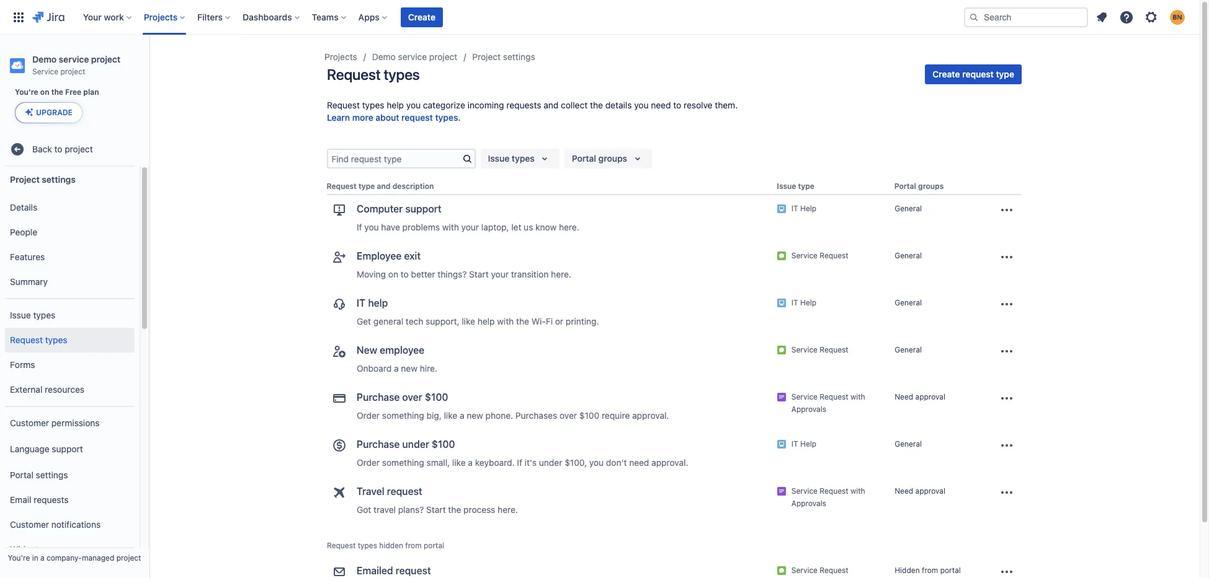 Task type: locate. For each thing, give the bounding box(es) containing it.
2 purchase from the top
[[357, 439, 400, 451]]

apps
[[358, 11, 380, 22]]

request
[[327, 66, 381, 83], [327, 100, 360, 110], [327, 182, 357, 191], [820, 251, 848, 261], [10, 335, 43, 345], [820, 346, 848, 355], [820, 393, 848, 402], [820, 487, 848, 496], [327, 542, 356, 551], [820, 567, 848, 576]]

0 horizontal spatial if
[[357, 222, 362, 233]]

1 horizontal spatial project
[[472, 51, 501, 62]]

the left wi- on the left bottom of the page
[[516, 316, 529, 327]]

types down the demo service project link
[[384, 66, 420, 83]]

on down employee exit
[[388, 269, 398, 280]]

1 approval from the top
[[915, 393, 946, 402]]

0 vertical spatial $100
[[425, 392, 448, 403]]

type for issue type
[[798, 182, 814, 191]]

1 approvals from the top
[[792, 405, 826, 415]]

get general tech support, like help with the wi-fi or printing.
[[357, 316, 599, 327]]

a right big, in the left of the page
[[460, 411, 464, 421]]

service request with approvals
[[792, 393, 865, 415], [792, 487, 865, 509]]

a right in
[[40, 554, 44, 563]]

1 help from the top
[[800, 204, 817, 214]]

the inside request types help you categorize incoming requests and collect the details you need to resolve them. learn more about request types.
[[590, 100, 603, 110]]

request inside create request type button
[[962, 69, 994, 79]]

2 service request with approvals from the top
[[792, 487, 865, 509]]

if left it's
[[517, 458, 522, 468]]

it help for purchase under $100
[[792, 440, 817, 449]]

issue types inside button
[[488, 153, 535, 164]]

1 horizontal spatial support
[[405, 204, 442, 215]]

projects right 'work'
[[144, 11, 178, 22]]

moving
[[357, 269, 386, 280]]

demo
[[372, 51, 396, 62], [32, 54, 57, 65]]

1 need approval from the top
[[895, 393, 946, 402]]

approval. right require
[[632, 411, 669, 421]]

0 horizontal spatial projects
[[144, 11, 178, 22]]

portal for portal settings link
[[10, 470, 33, 481]]

travel
[[374, 505, 396, 516]]

the
[[51, 87, 63, 97], [590, 100, 603, 110], [516, 316, 529, 327], [448, 505, 461, 516]]

got
[[357, 505, 371, 516]]

requests up customer notifications
[[34, 495, 69, 505]]

you're in a company-managed project
[[8, 554, 141, 563]]

0 horizontal spatial request types
[[10, 335, 67, 345]]

dashboards
[[243, 11, 292, 22]]

1 horizontal spatial need
[[651, 100, 671, 110]]

1 vertical spatial you're
[[8, 554, 30, 563]]

types down issue types link
[[45, 335, 67, 345]]

general for it help
[[895, 299, 922, 308]]

you're
[[15, 87, 38, 97], [8, 554, 30, 563]]

more image for computer support
[[999, 203, 1014, 218]]

it help link
[[332, 297, 388, 312]]

about
[[376, 112, 399, 123]]

1 horizontal spatial groups
[[919, 182, 944, 191]]

0 vertical spatial project settings
[[472, 51, 535, 62]]

4 more image from the top
[[999, 392, 1014, 406]]

got travel plans? start the process here.
[[357, 505, 518, 516]]

support
[[405, 204, 442, 215], [52, 444, 83, 455]]

project up details
[[10, 174, 40, 185]]

0 horizontal spatial issue
[[10, 310, 31, 321]]

here. right know at the top
[[559, 222, 579, 233]]

support down customer permissions link
[[52, 444, 83, 455]]

more image for travel request
[[999, 486, 1014, 501]]

widget link
[[5, 538, 135, 563]]

something for under
[[382, 458, 424, 468]]

service for purchase over $100
[[792, 393, 818, 402]]

requests
[[506, 100, 541, 110], [34, 495, 69, 505]]

banner containing your work
[[0, 0, 1200, 35]]

0 vertical spatial purchase
[[357, 392, 400, 403]]

purchase for purchase under $100
[[357, 439, 400, 451]]

service for employee exit
[[792, 251, 818, 261]]

don't
[[606, 458, 627, 468]]

summary
[[10, 277, 48, 287]]

it
[[792, 204, 798, 214], [357, 298, 366, 309], [792, 299, 798, 308], [792, 440, 798, 449]]

1 vertical spatial project
[[10, 174, 40, 185]]

0 vertical spatial something
[[382, 411, 424, 421]]

0 vertical spatial projects
[[144, 11, 178, 22]]

1 vertical spatial project settings
[[10, 174, 76, 185]]

like right support,
[[462, 316, 475, 327]]

over right purchases
[[560, 411, 577, 421]]

from
[[405, 542, 422, 551], [922, 567, 938, 576]]

project right "back"
[[65, 144, 93, 154]]

group
[[5, 192, 135, 299], [5, 299, 135, 406], [5, 406, 135, 579]]

issue types down summary on the top left of page
[[10, 310, 55, 321]]

keyboard.
[[475, 458, 515, 468]]

5 general from the top
[[895, 440, 922, 449]]

like right big, in the left of the page
[[444, 411, 457, 421]]

more image
[[999, 344, 1014, 359]]

new employee link
[[332, 344, 424, 359]]

portal right hidden
[[940, 567, 961, 576]]

type inside create request type button
[[996, 69, 1014, 79]]

Search field
[[964, 7, 1088, 27]]

forms
[[10, 360, 35, 370]]

1 horizontal spatial service
[[398, 51, 427, 62]]

1 vertical spatial on
[[388, 269, 398, 280]]

back
[[32, 144, 52, 154]]

need
[[651, 100, 671, 110], [629, 458, 649, 468]]

something down purchase under $100
[[382, 458, 424, 468]]

projects down teams popup button
[[324, 51, 357, 62]]

employee
[[380, 345, 424, 356]]

service
[[32, 67, 58, 76], [792, 251, 818, 261], [792, 346, 818, 355], [792, 393, 818, 402], [792, 487, 818, 496], [792, 567, 818, 576]]

2 horizontal spatial type
[[996, 69, 1014, 79]]

0 vertical spatial issue types
[[488, 153, 535, 164]]

hidden
[[895, 567, 920, 576]]

projects
[[144, 11, 178, 22], [324, 51, 357, 62]]

and up computer
[[377, 182, 391, 191]]

1 vertical spatial issue types
[[10, 310, 55, 321]]

$100 up small,
[[432, 439, 455, 451]]

learn more about request types. button
[[327, 112, 461, 124]]

on for moving
[[388, 269, 398, 280]]

1 service request with approvals from the top
[[792, 393, 865, 415]]

search image
[[969, 12, 979, 22]]

0 horizontal spatial create
[[408, 11, 436, 22]]

details
[[10, 202, 37, 213]]

big,
[[427, 411, 442, 421]]

you're for you're in a company-managed project
[[8, 554, 30, 563]]

settings down the back to project
[[42, 174, 76, 185]]

0 vertical spatial service request with approvals
[[792, 393, 865, 415]]

issue types link
[[5, 303, 135, 328]]

6 more image from the top
[[999, 486, 1014, 501]]

project right the managed
[[116, 554, 141, 563]]

request
[[962, 69, 994, 79], [402, 112, 433, 123], [387, 486, 422, 498], [396, 566, 431, 577]]

jira image
[[32, 10, 64, 25], [32, 10, 64, 25]]

portal groups inside portal groups button
[[572, 153, 628, 164]]

need for you
[[651, 100, 671, 110]]

you left the don't
[[589, 458, 604, 468]]

your profile and settings image
[[1170, 10, 1185, 25]]

language support link
[[5, 436, 135, 464]]

help up general
[[368, 298, 388, 309]]

1 more image from the top
[[999, 203, 1014, 218]]

purchases
[[516, 411, 557, 421]]

2 something from the top
[[382, 458, 424, 468]]

0 horizontal spatial on
[[40, 87, 49, 97]]

0 vertical spatial need approval
[[895, 393, 946, 402]]

project settings link
[[472, 50, 535, 65]]

type for request type and description
[[359, 182, 375, 191]]

2 it help from the top
[[792, 299, 817, 308]]

0 vertical spatial on
[[40, 87, 49, 97]]

$100 left require
[[579, 411, 599, 421]]

1 vertical spatial start
[[426, 505, 446, 516]]

create
[[408, 11, 436, 22], [933, 69, 960, 79]]

2 vertical spatial to
[[401, 269, 409, 280]]

2 need from the top
[[895, 487, 913, 496]]

portal down the got travel plans? start the process here.
[[424, 542, 444, 551]]

order down purchase over $100 link
[[357, 411, 380, 421]]

request for emailed
[[396, 566, 431, 577]]

more image for purchase under $100
[[999, 439, 1014, 454]]

support up problems at the top of the page
[[405, 204, 442, 215]]

1 horizontal spatial projects
[[324, 51, 357, 62]]

1 vertical spatial issue
[[777, 182, 796, 191]]

issue for issue types link
[[10, 310, 31, 321]]

1 vertical spatial over
[[560, 411, 577, 421]]

0 vertical spatial groups
[[599, 153, 628, 164]]

request types up forms
[[10, 335, 67, 345]]

service inside demo service project service project
[[32, 67, 58, 76]]

on up upgrade button
[[40, 87, 49, 97]]

demo service project service project
[[32, 54, 121, 76]]

demo up you're on the free plan
[[32, 54, 57, 65]]

types inside request types help you categorize incoming requests and collect the details you need to resolve them. learn more about request types.
[[362, 100, 384, 110]]

1 vertical spatial order
[[357, 458, 380, 468]]

2 more image from the top
[[999, 250, 1014, 265]]

need for don't
[[629, 458, 649, 468]]

0 horizontal spatial new
[[401, 364, 418, 374]]

something for over
[[382, 411, 424, 421]]

if
[[357, 222, 362, 233], [517, 458, 522, 468]]

1 purchase from the top
[[357, 392, 400, 403]]

service request for new employee
[[792, 346, 848, 355]]

0 horizontal spatial over
[[402, 392, 422, 403]]

customer for customer permissions
[[10, 418, 49, 429]]

3 more image from the top
[[999, 297, 1014, 312]]

types up request types link
[[33, 310, 55, 321]]

external
[[10, 384, 42, 395]]

to right "back"
[[54, 144, 62, 154]]

issue types down request types help you categorize incoming requests and collect the details you need to resolve them. learn more about request types.
[[488, 153, 535, 164]]

project inside the demo service project link
[[429, 51, 457, 62]]

project up plan
[[91, 54, 121, 65]]

1 horizontal spatial new
[[467, 411, 483, 421]]

2 help from the top
[[800, 299, 817, 308]]

1 horizontal spatial issue types
[[488, 153, 535, 164]]

approvals
[[792, 405, 826, 415], [792, 500, 826, 509]]

like for purchase under $100
[[452, 458, 466, 468]]

if down computer
[[357, 222, 362, 233]]

0 vertical spatial to
[[673, 100, 681, 110]]

projects for projects link
[[324, 51, 357, 62]]

0 horizontal spatial project settings
[[10, 174, 76, 185]]

here. right 'transition' on the left top of page
[[551, 269, 571, 280]]

1 vertical spatial to
[[54, 144, 62, 154]]

approval
[[915, 393, 946, 402], [915, 487, 946, 496]]

it for purchase under $100
[[792, 440, 798, 449]]

0 horizontal spatial project
[[10, 174, 40, 185]]

emailed
[[357, 566, 393, 577]]

0 vertical spatial project
[[472, 51, 501, 62]]

create for create
[[408, 11, 436, 22]]

2 general from the top
[[895, 251, 922, 261]]

1 horizontal spatial project settings
[[472, 51, 535, 62]]

need
[[895, 393, 913, 402], [895, 487, 913, 496]]

2 approvals from the top
[[792, 500, 826, 509]]

1 horizontal spatial start
[[469, 269, 489, 280]]

something down purchase over $100 at the bottom
[[382, 411, 424, 421]]

1 vertical spatial create
[[933, 69, 960, 79]]

request up plans? at the left bottom of page
[[387, 486, 422, 498]]

things?
[[438, 269, 467, 280]]

3 it help from the top
[[792, 440, 817, 449]]

1 horizontal spatial requests
[[506, 100, 541, 110]]

issue inside button
[[488, 153, 510, 164]]

transition
[[511, 269, 549, 280]]

people
[[10, 227, 37, 237]]

need right the don't
[[629, 458, 649, 468]]

0 vertical spatial approval
[[915, 393, 946, 402]]

service inside demo service project service project
[[59, 54, 89, 65]]

2 service request from the top
[[792, 346, 848, 355]]

order for purchase under $100
[[357, 458, 380, 468]]

create inside create button
[[408, 11, 436, 22]]

project down create button
[[429, 51, 457, 62]]

like
[[462, 316, 475, 327], [444, 411, 457, 421], [452, 458, 466, 468]]

your left "laptop,"
[[461, 222, 479, 233]]

1 general from the top
[[895, 204, 922, 214]]

1 horizontal spatial and
[[544, 100, 559, 110]]

1 customer from the top
[[10, 418, 49, 429]]

collect
[[561, 100, 588, 110]]

1 horizontal spatial create
[[933, 69, 960, 79]]

3 service request from the top
[[792, 567, 848, 576]]

1 vertical spatial projects
[[324, 51, 357, 62]]

settings inside group
[[36, 470, 68, 481]]

1 vertical spatial approval
[[915, 487, 946, 496]]

2 vertical spatial it help
[[792, 440, 817, 449]]

start right things?
[[469, 269, 489, 280]]

3 group from the top
[[5, 406, 135, 579]]

1 order from the top
[[357, 411, 380, 421]]

1 vertical spatial service request
[[792, 346, 848, 355]]

0 vertical spatial help
[[387, 100, 404, 110]]

1 horizontal spatial type
[[798, 182, 814, 191]]

demo down apps dropdown button
[[372, 51, 396, 62]]

notifications
[[51, 520, 101, 530]]

0 horizontal spatial under
[[402, 439, 429, 451]]

service up free
[[59, 54, 89, 65]]

1 something from the top
[[382, 411, 424, 421]]

request inside request types help you categorize incoming requests and collect the details you need to resolve them. learn more about request types.
[[402, 112, 433, 123]]

request down hidden at left
[[396, 566, 431, 577]]

0 horizontal spatial from
[[405, 542, 422, 551]]

banner
[[0, 0, 1200, 35]]

request inside emailed request "link"
[[396, 566, 431, 577]]

1 vertical spatial requests
[[34, 495, 69, 505]]

a left keyboard.
[[468, 458, 473, 468]]

1 vertical spatial help
[[368, 298, 388, 309]]

requests inside request types help you categorize incoming requests and collect the details you need to resolve them. learn more about request types.
[[506, 100, 541, 110]]

group containing customer permissions
[[5, 406, 135, 579]]

1 vertical spatial from
[[922, 567, 938, 576]]

customer notifications link
[[5, 513, 135, 538]]

here. right process
[[498, 505, 518, 516]]

help up 'learn more about request types.' button at top left
[[387, 100, 404, 110]]

0 vertical spatial help
[[800, 204, 817, 214]]

$100 up big, in the left of the page
[[425, 392, 448, 403]]

and left collect
[[544, 100, 559, 110]]

1 service request from the top
[[792, 251, 848, 261]]

types down request types help you categorize incoming requests and collect the details you need to resolve them. learn more about request types.
[[512, 153, 535, 164]]

request down search icon
[[962, 69, 994, 79]]

your
[[83, 11, 102, 22]]

0 vertical spatial requests
[[506, 100, 541, 110]]

0 horizontal spatial start
[[426, 505, 446, 516]]

0 vertical spatial like
[[462, 316, 475, 327]]

1 vertical spatial under
[[539, 458, 562, 468]]

general for computer support
[[895, 204, 922, 214]]

0 horizontal spatial portal
[[424, 542, 444, 551]]

settings down primary "element"
[[503, 51, 535, 62]]

help
[[800, 204, 817, 214], [800, 299, 817, 308], [800, 440, 817, 449]]

request inside travel request link
[[387, 486, 422, 498]]

purchase down purchase over $100 link
[[357, 439, 400, 451]]

primary element
[[7, 0, 964, 34]]

approval for purchase over $100
[[915, 393, 946, 402]]

like right small,
[[452, 458, 466, 468]]

purchase
[[357, 392, 400, 403], [357, 439, 400, 451]]

onboard
[[357, 364, 392, 374]]

you're up upgrade button
[[15, 87, 38, 97]]

requests right the incoming
[[506, 100, 541, 110]]

project down primary "element"
[[472, 51, 501, 62]]

0 vertical spatial order
[[357, 411, 380, 421]]

0 vertical spatial customer
[[10, 418, 49, 429]]

2 group from the top
[[5, 299, 135, 406]]

purchase under $100
[[357, 439, 455, 451]]

details link
[[5, 196, 135, 220]]

under right it's
[[539, 458, 562, 468]]

3 general from the top
[[895, 299, 922, 308]]

free
[[65, 87, 81, 97]]

2 approval from the top
[[915, 487, 946, 496]]

approvals for purchase over $100
[[792, 405, 826, 415]]

request for create
[[962, 69, 994, 79]]

portal
[[424, 542, 444, 551], [940, 567, 961, 576]]

settings for demo service project
[[503, 51, 535, 62]]

1 it help from the top
[[792, 204, 817, 214]]

settings down language support
[[36, 470, 68, 481]]

over down onboard a new hire.
[[402, 392, 422, 403]]

0 vertical spatial you're
[[15, 87, 38, 97]]

new left hire.
[[401, 364, 418, 374]]

portal
[[572, 153, 597, 164], [895, 182, 917, 191], [10, 470, 33, 481]]

1 horizontal spatial your
[[491, 269, 509, 280]]

type
[[996, 69, 1014, 79], [359, 182, 375, 191], [798, 182, 814, 191]]

order something small, like a keyboard. if it's under $100, you don't need approval.
[[357, 458, 688, 468]]

customer up widget
[[10, 520, 49, 530]]

2 order from the top
[[357, 458, 380, 468]]

customer up language
[[10, 418, 49, 429]]

email
[[10, 495, 31, 505]]

3 help from the top
[[800, 440, 817, 449]]

0 horizontal spatial groups
[[599, 153, 628, 164]]

request down 'categorize'
[[402, 112, 433, 123]]

help
[[387, 100, 404, 110], [368, 298, 388, 309], [478, 316, 495, 327]]

projects inside projects dropdown button
[[144, 11, 178, 22]]

the left the "details"
[[590, 100, 603, 110]]

0 horizontal spatial portal groups
[[572, 153, 628, 164]]

on
[[40, 87, 49, 97], [388, 269, 398, 280]]

here.
[[559, 222, 579, 233], [551, 269, 571, 280], [498, 505, 518, 516]]

portal settings link
[[5, 464, 135, 488]]

project inside back to project link
[[65, 144, 93, 154]]

0 vertical spatial over
[[402, 392, 422, 403]]

your left 'transition' on the left top of page
[[491, 269, 509, 280]]

help right support,
[[478, 316, 495, 327]]

need left resolve
[[651, 100, 671, 110]]

2 customer from the top
[[10, 520, 49, 530]]

0 vertical spatial from
[[405, 542, 422, 551]]

1 vertical spatial like
[[444, 411, 457, 421]]

service down create button
[[398, 51, 427, 62]]

portal inside portal groups button
[[572, 153, 597, 164]]

0 horizontal spatial support
[[52, 444, 83, 455]]

need approval for purchase over $100
[[895, 393, 946, 402]]

you're left in
[[8, 554, 30, 563]]

1 vertical spatial support
[[52, 444, 83, 455]]

travel request link
[[332, 486, 422, 501]]

portal inside portal settings link
[[10, 470, 33, 481]]

request types help you categorize incoming requests and collect the details you need to resolve them. learn more about request types.
[[327, 100, 738, 123]]

more
[[352, 112, 373, 123]]

4 general from the top
[[895, 346, 922, 355]]

0 horizontal spatial your
[[461, 222, 479, 233]]

types inside button
[[512, 153, 535, 164]]

demo inside demo service project service project
[[32, 54, 57, 65]]

0 horizontal spatial requests
[[34, 495, 69, 505]]

under up small,
[[402, 439, 429, 451]]

5 more image from the top
[[999, 439, 1014, 454]]

0 horizontal spatial need
[[629, 458, 649, 468]]

more image
[[999, 203, 1014, 218], [999, 250, 1014, 265], [999, 297, 1014, 312], [999, 392, 1014, 406], [999, 439, 1014, 454], [999, 486, 1014, 501], [999, 565, 1014, 579]]

portal groups
[[572, 153, 628, 164], [895, 182, 944, 191]]

1 horizontal spatial from
[[922, 567, 938, 576]]

it for it help
[[792, 299, 798, 308]]

types up more
[[362, 100, 384, 110]]

2 need approval from the top
[[895, 487, 946, 496]]

start right plans? at the left bottom of page
[[426, 505, 446, 516]]

to left resolve
[[673, 100, 681, 110]]

to left better
[[401, 269, 409, 280]]

a down new employee
[[394, 364, 399, 374]]

need inside request types help you categorize incoming requests and collect the details you need to resolve them. learn more about request types.
[[651, 100, 671, 110]]

project
[[472, 51, 501, 62], [10, 174, 40, 185]]

create inside create request type button
[[933, 69, 960, 79]]

0 horizontal spatial demo
[[32, 54, 57, 65]]

approval. right the don't
[[652, 458, 688, 468]]

project settings down "back"
[[10, 174, 76, 185]]

1 need from the top
[[895, 393, 913, 402]]

from right hidden at left
[[405, 542, 422, 551]]

order up travel at bottom left
[[357, 458, 380, 468]]

1 vertical spatial need
[[895, 487, 913, 496]]

your work button
[[79, 7, 136, 27]]

1 vertical spatial need
[[629, 458, 649, 468]]

purchase down onboard
[[357, 392, 400, 403]]

general for employee exit
[[895, 251, 922, 261]]

2 vertical spatial like
[[452, 458, 466, 468]]

help inside request types help you categorize incoming requests and collect the details you need to resolve them. learn more about request types.
[[387, 100, 404, 110]]

request types down projects link
[[327, 66, 420, 83]]

0 vertical spatial and
[[544, 100, 559, 110]]

from right hidden
[[922, 567, 938, 576]]

settings
[[503, 51, 535, 62], [42, 174, 76, 185], [36, 470, 68, 481]]

1 group from the top
[[5, 192, 135, 299]]

it help for computer support
[[792, 204, 817, 214]]

support inside group
[[52, 444, 83, 455]]

new left phone. at the bottom left of the page
[[467, 411, 483, 421]]

service request with approvals for travel request
[[792, 487, 865, 509]]

start
[[469, 269, 489, 280], [426, 505, 446, 516]]

1 vertical spatial service request with approvals
[[792, 487, 865, 509]]

project settings down primary "element"
[[472, 51, 535, 62]]

to
[[673, 100, 681, 110], [54, 144, 62, 154], [401, 269, 409, 280]]

us
[[524, 222, 533, 233]]

you up 'learn more about request types.' button at top left
[[406, 100, 421, 110]]



Task type: describe. For each thing, give the bounding box(es) containing it.
customer notifications
[[10, 520, 101, 530]]

settings for language support
[[36, 470, 68, 481]]

purchase under $100 link
[[332, 439, 455, 454]]

0 vertical spatial new
[[401, 364, 418, 374]]

create request type button
[[925, 65, 1022, 84]]

project inside project settings link
[[472, 51, 501, 62]]

them.
[[715, 100, 738, 110]]

customer permissions link
[[5, 411, 135, 436]]

1 vertical spatial and
[[377, 182, 391, 191]]

service for demo service project
[[398, 51, 427, 62]]

request types link
[[5, 328, 135, 353]]

know
[[536, 222, 557, 233]]

0 vertical spatial if
[[357, 222, 362, 233]]

1 horizontal spatial over
[[560, 411, 577, 421]]

computer support
[[357, 204, 442, 215]]

filters
[[197, 11, 223, 22]]

and inside request types help you categorize incoming requests and collect the details you need to resolve them. learn more about request types.
[[544, 100, 559, 110]]

2 horizontal spatial issue
[[777, 182, 796, 191]]

you right the "details"
[[634, 100, 649, 110]]

features
[[10, 252, 45, 262]]

1 horizontal spatial portal groups
[[895, 182, 944, 191]]

project for demo service project service project
[[91, 54, 121, 65]]

new
[[357, 345, 377, 356]]

$100 for purchase under $100
[[432, 439, 455, 451]]

types left hidden at left
[[358, 542, 377, 551]]

support,
[[426, 316, 459, 327]]

to inside request types help you categorize incoming requests and collect the details you need to resolve them. learn more about request types.
[[673, 100, 681, 110]]

approval for travel request
[[915, 487, 946, 496]]

employee exit link
[[332, 250, 421, 265]]

order for purchase over $100
[[357, 411, 380, 421]]

process
[[464, 505, 495, 516]]

upgrade button
[[16, 103, 82, 123]]

general for purchase under $100
[[895, 440, 922, 449]]

service for new employee
[[792, 346, 818, 355]]

0 vertical spatial under
[[402, 439, 429, 451]]

1 vertical spatial approval.
[[652, 458, 688, 468]]

2 vertical spatial help
[[478, 316, 495, 327]]

portal for portal groups button in the top of the page
[[572, 153, 597, 164]]

you left have in the left of the page
[[364, 222, 379, 233]]

1 vertical spatial request types
[[10, 335, 67, 345]]

customer for customer notifications
[[10, 520, 49, 530]]

travel
[[357, 486, 384, 498]]

projects button
[[140, 7, 190, 27]]

help for computer support
[[800, 204, 817, 214]]

1 vertical spatial groups
[[919, 182, 944, 191]]

more image for purchase over $100
[[999, 392, 1014, 406]]

plans?
[[398, 505, 424, 516]]

you're for you're on the free plan
[[15, 87, 38, 97]]

service request with approvals for purchase over $100
[[792, 393, 865, 415]]

request type and description
[[327, 182, 434, 191]]

request for travel
[[387, 486, 422, 498]]

the left free
[[51, 87, 63, 97]]

issue types for issue types link
[[10, 310, 55, 321]]

permissions
[[51, 418, 100, 429]]

features link
[[5, 245, 135, 270]]

settings image
[[1144, 10, 1159, 25]]

email requests
[[10, 495, 69, 505]]

7 more image from the top
[[999, 565, 1014, 579]]

in
[[32, 554, 38, 563]]

1 vertical spatial portal
[[940, 567, 961, 576]]

travel request
[[357, 486, 422, 498]]

help image
[[1119, 10, 1134, 25]]

onboard a new hire.
[[357, 364, 437, 374]]

sidebar navigation image
[[135, 50, 163, 74]]

work
[[104, 11, 124, 22]]

issue types for the issue types button
[[488, 153, 535, 164]]

support for language support
[[52, 444, 83, 455]]

demo service project
[[372, 51, 457, 62]]

the left process
[[448, 505, 461, 516]]

let
[[511, 222, 521, 233]]

purchase over $100
[[357, 392, 448, 403]]

incoming
[[468, 100, 504, 110]]

order something big, like a new phone. purchases over $100 require approval.
[[357, 411, 669, 421]]

1 vertical spatial $100
[[579, 411, 599, 421]]

service for travel request
[[792, 487, 818, 496]]

more image for it help
[[999, 297, 1014, 312]]

0 vertical spatial your
[[461, 222, 479, 233]]

1 vertical spatial portal
[[895, 182, 917, 191]]

request inside request types help you categorize incoming requests and collect the details you need to resolve them. learn more about request types.
[[327, 100, 360, 110]]

wi-
[[532, 316, 546, 327]]

on for you're
[[40, 87, 49, 97]]

it's
[[525, 458, 537, 468]]

general for new employee
[[895, 346, 922, 355]]

people link
[[5, 220, 135, 245]]

have
[[381, 222, 400, 233]]

printing.
[[566, 316, 599, 327]]

support for computer support
[[405, 204, 442, 215]]

better
[[411, 269, 435, 280]]

create button
[[401, 7, 443, 27]]

1 horizontal spatial request types
[[327, 66, 420, 83]]

$100,
[[565, 458, 587, 468]]

need for purchase over $100
[[895, 393, 913, 402]]

forms link
[[5, 353, 135, 378]]

1 vertical spatial if
[[517, 458, 522, 468]]

your work
[[83, 11, 124, 22]]

1 vertical spatial here.
[[551, 269, 571, 280]]

help for it help
[[800, 299, 817, 308]]

categorize
[[423, 100, 465, 110]]

0 horizontal spatial to
[[54, 144, 62, 154]]

external resources
[[10, 384, 84, 395]]

service for demo service project service project
[[59, 54, 89, 65]]

1 vertical spatial new
[[467, 411, 483, 421]]

group containing issue types
[[5, 299, 135, 406]]

issue types button
[[481, 149, 560, 169]]

projects for projects dropdown button
[[144, 11, 178, 22]]

issue for the issue types button
[[488, 153, 510, 164]]

require
[[602, 411, 630, 421]]

0 vertical spatial start
[[469, 269, 489, 280]]

1 vertical spatial settings
[[42, 174, 76, 185]]

hire.
[[420, 364, 437, 374]]

demo for demo service project
[[372, 51, 396, 62]]

2 vertical spatial here.
[[498, 505, 518, 516]]

get
[[357, 316, 371, 327]]

filters button
[[194, 7, 235, 27]]

0 vertical spatial approval.
[[632, 411, 669, 421]]

0 vertical spatial here.
[[559, 222, 579, 233]]

computer
[[357, 204, 403, 215]]

appswitcher icon image
[[11, 10, 26, 25]]

apps button
[[355, 7, 392, 27]]

projects link
[[324, 50, 357, 65]]

service request for employee exit
[[792, 251, 848, 261]]

need for travel request
[[895, 487, 913, 496]]

problems
[[402, 222, 440, 233]]

teams
[[312, 11, 339, 22]]

create for create request type
[[933, 69, 960, 79]]

groups inside portal groups button
[[599, 153, 628, 164]]

project for back to project
[[65, 144, 93, 154]]

purchase for purchase over $100
[[357, 392, 400, 403]]

notifications image
[[1094, 10, 1109, 25]]

summary link
[[5, 270, 135, 295]]

new employee
[[357, 345, 424, 356]]

employee
[[357, 251, 402, 262]]

request types hidden from portal
[[327, 542, 444, 551]]

emailed request link
[[332, 565, 431, 579]]

need approval for travel request
[[895, 487, 946, 496]]

resources
[[45, 384, 84, 395]]

project up free
[[61, 67, 85, 76]]

purchase over $100 link
[[332, 392, 448, 406]]

customer permissions
[[10, 418, 100, 429]]

demo for demo service project service project
[[32, 54, 57, 65]]

back to project
[[32, 144, 93, 154]]

1 vertical spatial your
[[491, 269, 509, 280]]

$100 for purchase over $100
[[425, 392, 448, 403]]

exit
[[404, 251, 421, 262]]

details
[[605, 100, 632, 110]]

language support
[[10, 444, 83, 455]]

1 horizontal spatial to
[[401, 269, 409, 280]]

or
[[555, 316, 563, 327]]

if you have problems with your laptop, let us know here.
[[357, 222, 579, 233]]

0 vertical spatial portal
[[424, 542, 444, 551]]

general
[[373, 316, 403, 327]]

help for purchase under $100
[[800, 440, 817, 449]]

Search request types by name or description field
[[328, 150, 460, 168]]

more image for employee exit
[[999, 250, 1014, 265]]

plan
[[83, 87, 99, 97]]

back to project link
[[5, 137, 144, 162]]

approvals for travel request
[[792, 500, 826, 509]]

like for purchase over $100
[[444, 411, 457, 421]]

dashboards button
[[239, 7, 304, 27]]

description
[[393, 182, 434, 191]]

hidden from portal
[[895, 567, 961, 576]]

it help for it help
[[792, 299, 817, 308]]

project for demo service project
[[429, 51, 457, 62]]

you're on the free plan
[[15, 87, 99, 97]]

small,
[[427, 458, 450, 468]]

it for computer support
[[792, 204, 798, 214]]

group containing details
[[5, 192, 135, 299]]



Task type: vqa. For each thing, say whether or not it's contained in the screenshot.
the leftmost create
yes



